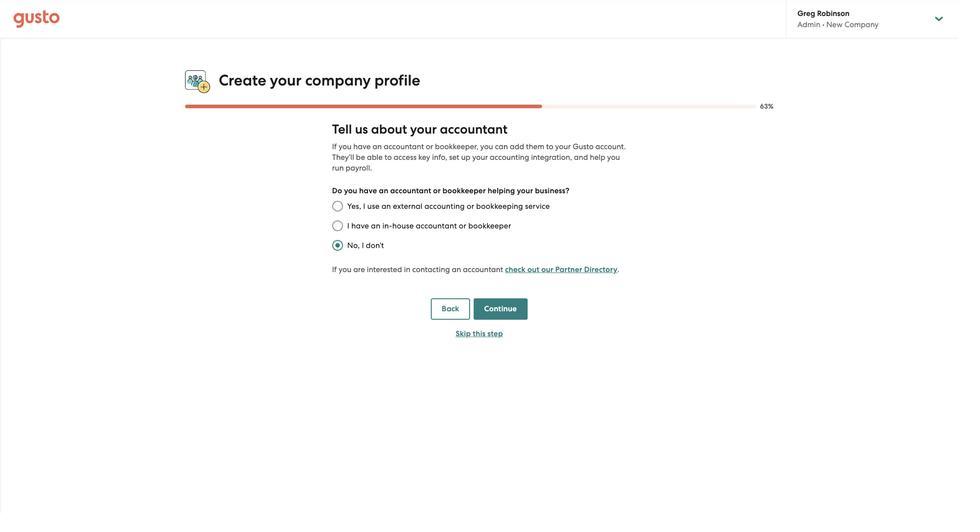 Task type: locate. For each thing, give the bounding box(es) containing it.
you for if you have an accountant or bookkeeper, you can add them to your gusto account. they'll be able to access key info, set up your accounting integration, and help you run payroll.
[[339, 142, 351, 151]]

0 horizontal spatial to
[[385, 153, 392, 162]]

no, i don't
[[347, 241, 384, 250]]

or up key
[[426, 142, 433, 151]]

no,
[[347, 241, 360, 250]]

i up no,
[[347, 222, 349, 231]]

admin
[[797, 20, 820, 29]]

1 vertical spatial accounting
[[424, 202, 465, 211]]

skip this step
[[456, 330, 503, 339]]

bookkeeper up yes, i use an external accounting or bookkeeping service
[[443, 187, 486, 196]]

create your company profile
[[219, 71, 420, 90]]

have up no, i don't at top left
[[351, 222, 369, 231]]

accountant for do you have an accountant or bookkeeper helping your business?
[[390, 187, 431, 196]]

accountant up access
[[384, 142, 424, 151]]

be
[[356, 153, 365, 162]]

in
[[404, 265, 410, 274]]

about
[[371, 122, 407, 137]]

directory
[[584, 265, 617, 275]]

bookkeeping
[[476, 202, 523, 211]]

you for if you are interested in contacting an accountant check out our partner directory .
[[339, 265, 351, 274]]

i for no,
[[362, 241, 364, 250]]

company
[[305, 71, 371, 90]]

continue
[[484, 305, 517, 314]]

or inside if you have an accountant or bookkeeper, you can add them to your gusto account. they'll be able to access key info, set up your accounting integration, and help you run payroll.
[[426, 142, 433, 151]]

or
[[426, 142, 433, 151], [433, 187, 441, 196], [467, 202, 474, 211], [459, 222, 466, 231]]

an
[[373, 142, 382, 151], [379, 187, 388, 196], [382, 202, 391, 211], [371, 222, 380, 231], [452, 265, 461, 274]]

if inside if you have an accountant or bookkeeper, you can add them to your gusto account. they'll be able to access key info, set up your accounting integration, and help you run payroll.
[[332, 142, 337, 151]]

if down the no, i don't option
[[332, 265, 337, 274]]

are
[[353, 265, 365, 274]]

accountant
[[440, 122, 508, 137], [384, 142, 424, 151], [390, 187, 431, 196], [416, 222, 457, 231], [463, 265, 503, 274]]

bookkeeper,
[[435, 142, 478, 151]]

set
[[449, 153, 459, 162]]

step
[[488, 330, 503, 339]]

or down yes, i use an external accounting or bookkeeping service
[[459, 222, 466, 231]]

i
[[363, 202, 365, 211], [347, 222, 349, 231], [362, 241, 364, 250]]

bookkeeper
[[443, 187, 486, 196], [468, 222, 511, 231]]

access
[[394, 153, 417, 162]]

you inside if you are interested in contacting an accountant check out our partner directory .
[[339, 265, 351, 274]]

an up able
[[373, 142, 382, 151]]

your
[[270, 71, 302, 90], [410, 122, 437, 137], [555, 142, 571, 151], [472, 153, 488, 162], [517, 187, 533, 196]]

accounting down do you have an accountant or bookkeeper helping your business?
[[424, 202, 465, 211]]

accountant up bookkeeper,
[[440, 122, 508, 137]]

0 vertical spatial accounting
[[490, 153, 529, 162]]

can
[[495, 142, 508, 151]]

our
[[541, 265, 553, 275]]

payroll.
[[346, 164, 372, 173]]

this
[[473, 330, 486, 339]]

if inside if you are interested in contacting an accountant check out our partner directory .
[[332, 265, 337, 274]]

an up use
[[379, 187, 388, 196]]

accountant inside if you are interested in contacting an accountant check out our partner directory .
[[463, 265, 503, 274]]

i right no,
[[362, 241, 364, 250]]

have for about
[[353, 142, 371, 151]]

0 vertical spatial to
[[546, 142, 553, 151]]

you right do
[[344, 187, 357, 196]]

accounting
[[490, 153, 529, 162], [424, 202, 465, 211]]

to up integration,
[[546, 142, 553, 151]]

63%
[[760, 103, 774, 111]]

have up use
[[359, 187, 377, 196]]

do you have an accountant or bookkeeper helping your business?
[[332, 187, 569, 196]]

to
[[546, 142, 553, 151], [385, 153, 392, 162]]

in-
[[382, 222, 392, 231]]

.
[[617, 265, 619, 274]]

profile
[[374, 71, 420, 90]]

an right use
[[382, 202, 391, 211]]

them
[[526, 142, 544, 151]]

2 vertical spatial i
[[362, 241, 364, 250]]

if up they'll
[[332, 142, 337, 151]]

out
[[527, 265, 539, 275]]

0 vertical spatial if
[[332, 142, 337, 151]]

2 if from the top
[[332, 265, 337, 274]]

help
[[590, 153, 605, 162]]

1 vertical spatial have
[[359, 187, 377, 196]]

1 vertical spatial bookkeeper
[[468, 222, 511, 231]]

your right up
[[472, 153, 488, 162]]

business?
[[535, 187, 569, 196]]

0 vertical spatial have
[[353, 142, 371, 151]]

1 horizontal spatial accounting
[[490, 153, 529, 162]]

skip
[[456, 330, 471, 339]]

create
[[219, 71, 266, 90]]

0 horizontal spatial accounting
[[424, 202, 465, 211]]

have
[[353, 142, 371, 151], [359, 187, 377, 196], [351, 222, 369, 231]]

yes,
[[347, 202, 361, 211]]

you up they'll
[[339, 142, 351, 151]]

accountant up "external" at the left of the page
[[390, 187, 431, 196]]

gusto
[[573, 142, 594, 151]]

1 vertical spatial if
[[332, 265, 337, 274]]

accounting down add
[[490, 153, 529, 162]]

i left use
[[363, 202, 365, 211]]

you left the are
[[339, 265, 351, 274]]

company
[[844, 20, 879, 29]]

to right able
[[385, 153, 392, 162]]

bookkeeper down bookkeeping
[[468, 222, 511, 231]]

an inside if you have an accountant or bookkeeper, you can add them to your gusto account. they'll be able to access key info, set up your accounting integration, and help you run payroll.
[[373, 142, 382, 151]]

an right the contacting
[[452, 265, 461, 274]]

1 vertical spatial i
[[347, 222, 349, 231]]

partner
[[555, 265, 582, 275]]

your up service
[[517, 187, 533, 196]]

yes, i use an external accounting or bookkeeping service
[[347, 202, 550, 211]]

have up be
[[353, 142, 371, 151]]

accountant left check at right bottom
[[463, 265, 503, 274]]

account.
[[595, 142, 626, 151]]

check out our partner directory link
[[505, 265, 617, 275]]

you
[[339, 142, 351, 151], [480, 142, 493, 151], [607, 153, 620, 162], [344, 187, 357, 196], [339, 265, 351, 274]]

accountant inside if you have an accountant or bookkeeper, you can add them to your gusto account. they'll be able to access key info, set up your accounting integration, and help you run payroll.
[[384, 142, 424, 151]]

accountant down yes, i use an external accounting or bookkeeping service
[[416, 222, 457, 231]]

add
[[510, 142, 524, 151]]

check
[[505, 265, 525, 275]]

1 if from the top
[[332, 142, 337, 151]]

accountant for tell us about your accountant
[[440, 122, 508, 137]]

if
[[332, 142, 337, 151], [332, 265, 337, 274]]

have inside if you have an accountant or bookkeeper, you can add them to your gusto account. they'll be able to access key info, set up your accounting integration, and help you run payroll.
[[353, 142, 371, 151]]

or up yes, i use an external accounting or bookkeeping service
[[433, 187, 441, 196]]

0 vertical spatial i
[[363, 202, 365, 211]]

if you have an accountant or bookkeeper, you can add them to your gusto account. they'll be able to access key info, set up your accounting integration, and help you run payroll.
[[332, 142, 626, 173]]



Task type: vqa. For each thing, say whether or not it's contained in the screenshot.
the bottom have
yes



Task type: describe. For each thing, give the bounding box(es) containing it.
2 vertical spatial have
[[351, 222, 369, 231]]

an for do
[[379, 187, 388, 196]]

i have an in-house accountant or bookkeeper
[[347, 222, 511, 231]]

if you are interested in contacting an accountant check out our partner directory .
[[332, 265, 619, 275]]

house
[[392, 222, 414, 231]]

an inside if you are interested in contacting an accountant check out our partner directory .
[[452, 265, 461, 274]]

greg
[[797, 9, 815, 18]]

home image
[[13, 10, 60, 28]]

No, I don't radio
[[328, 236, 347, 256]]

continue button
[[473, 299, 528, 320]]

able
[[367, 153, 383, 162]]

an for yes,
[[382, 202, 391, 211]]

I have an in-house accountant or bookkeeper radio
[[328, 216, 347, 236]]

accountant for if you have an accountant or bookkeeper, you can add them to your gusto account. they'll be able to access key info, set up your accounting integration, and help you run payroll.
[[384, 142, 424, 151]]

us
[[355, 122, 368, 137]]

skip this step button
[[431, 324, 528, 345]]

0 vertical spatial bookkeeper
[[443, 187, 486, 196]]

tell us about your accountant
[[332, 122, 508, 137]]

i for yes,
[[363, 202, 365, 211]]

Yes, I use an external accounting or bookkeeping service radio
[[328, 197, 347, 216]]

if for check
[[332, 265, 337, 274]]

greg robinson admin • new company
[[797, 9, 879, 29]]

service
[[525, 202, 550, 211]]

use
[[367, 202, 380, 211]]

accounting inside if you have an accountant or bookkeeper, you can add them to your gusto account. they'll be able to access key info, set up your accounting integration, and help you run payroll.
[[490, 153, 529, 162]]

robinson
[[817, 9, 850, 18]]

info,
[[432, 153, 447, 162]]

run
[[332, 164, 344, 173]]

1 vertical spatial to
[[385, 153, 392, 162]]

your right create
[[270, 71, 302, 90]]

do
[[332, 187, 342, 196]]

helping
[[488, 187, 515, 196]]

integration,
[[531, 153, 572, 162]]

external
[[393, 202, 422, 211]]

an for if
[[373, 142, 382, 151]]

back
[[442, 305, 459, 314]]

1 horizontal spatial to
[[546, 142, 553, 151]]

back link
[[431, 299, 470, 320]]

you for do you have an accountant or bookkeeper helping your business?
[[344, 187, 357, 196]]

you down account.
[[607, 153, 620, 162]]

if for can
[[332, 142, 337, 151]]

•
[[822, 20, 825, 29]]

contacting
[[412, 265, 450, 274]]

you left can
[[480, 142, 493, 151]]

tell
[[332, 122, 352, 137]]

and
[[574, 153, 588, 162]]

or down do you have an accountant or bookkeeper helping your business?
[[467, 202, 474, 211]]

new
[[826, 20, 843, 29]]

they'll
[[332, 153, 354, 162]]

don't
[[366, 241, 384, 250]]

up
[[461, 153, 470, 162]]

your up key
[[410, 122, 437, 137]]

your up integration,
[[555, 142, 571, 151]]

have for have
[[359, 187, 377, 196]]

key
[[418, 153, 430, 162]]

an left in-
[[371, 222, 380, 231]]

interested
[[367, 265, 402, 274]]



